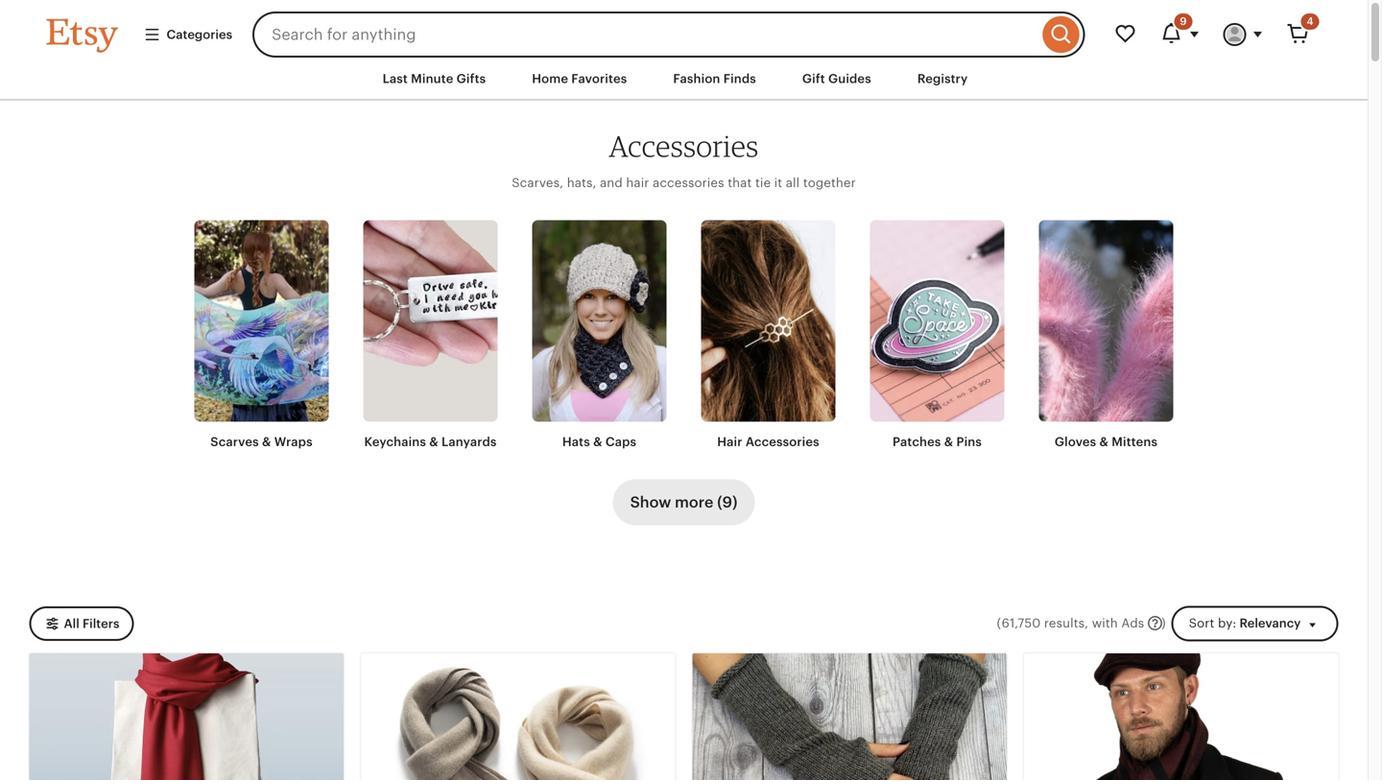 Task type: locate. For each thing, give the bounding box(es) containing it.
more
[[675, 494, 713, 511]]

show more (9)
[[630, 494, 737, 511]]

gift guides link
[[788, 61, 886, 96]]

& right gloves
[[1099, 435, 1109, 449]]

accessories
[[609, 128, 759, 164], [746, 435, 819, 449]]

None search field
[[253, 12, 1085, 58]]

accessories right hair
[[746, 435, 819, 449]]

minute
[[411, 72, 453, 86]]

5 & from the left
[[1099, 435, 1109, 449]]

results,
[[1044, 616, 1088, 631]]

9 button
[[1148, 12, 1212, 58]]

4
[[1307, 15, 1313, 27]]

large warm soft fashion scarf women solid color shawl wrap for parties gifts winter wedding bridesmaid image
[[29, 653, 344, 780]]

& left wraps
[[262, 435, 271, 449]]

categories button
[[129, 17, 247, 52]]

wraps
[[274, 435, 313, 449]]

accessories up scarves, hats, and hair accessories that tie it all together
[[609, 128, 759, 164]]

categories banner
[[12, 0, 1356, 58]]

keychains & lanyards
[[364, 435, 497, 449]]

scarves & wraps
[[210, 435, 313, 449]]

1 & from the left
[[262, 435, 271, 449]]

home favorites
[[532, 72, 627, 86]]

patches
[[893, 435, 941, 449]]

& inside 'link'
[[429, 435, 438, 449]]

show
[[630, 494, 671, 511]]

3 & from the left
[[593, 435, 602, 449]]

4 & from the left
[[944, 435, 953, 449]]

pins
[[956, 435, 982, 449]]

hair accessories link
[[701, 220, 835, 451]]

hair
[[717, 435, 742, 449]]

gloves & mittens
[[1055, 435, 1158, 449]]

tie
[[755, 175, 771, 190]]

gloves
[[1055, 435, 1096, 449]]

all
[[786, 175, 800, 190]]

2 & from the left
[[429, 435, 438, 449]]

fashion
[[673, 72, 720, 86]]

mittens
[[1112, 435, 1158, 449]]

show more (9) button
[[613, 480, 755, 526]]

favorites
[[571, 72, 627, 86]]

&
[[262, 435, 271, 449], [429, 435, 438, 449], [593, 435, 602, 449], [944, 435, 953, 449], [1099, 435, 1109, 449]]

together
[[803, 175, 856, 190]]

gift
[[802, 72, 825, 86]]

lanyards
[[441, 435, 497, 449]]

menu bar containing last minute gifts
[[12, 58, 1356, 101]]

& right 'hats'
[[593, 435, 602, 449]]

last minute gifts link
[[368, 61, 500, 96]]

categories
[[167, 27, 232, 42]]

home
[[532, 72, 568, 86]]

gifts
[[457, 72, 486, 86]]

& left lanyards
[[429, 435, 438, 449]]

relevancy
[[1239, 616, 1301, 631]]

sort
[[1189, 616, 1214, 631]]

menu bar
[[12, 58, 1356, 101]]

hats & caps link
[[532, 220, 667, 451]]

hair
[[626, 175, 649, 190]]

registry link
[[903, 61, 982, 96]]

scarves,
[[512, 175, 563, 190]]

& left pins at the bottom of page
[[944, 435, 953, 449]]

finds
[[723, 72, 756, 86]]

& for keychains
[[429, 435, 438, 449]]

last
[[383, 72, 408, 86]]



Task type: vqa. For each thing, say whether or not it's contained in the screenshot.
FREE for 3.25
no



Task type: describe. For each thing, give the bounding box(es) containing it.
sort by: relevancy
[[1189, 616, 1301, 631]]

gift guides
[[802, 72, 871, 86]]

61,750
[[1002, 616, 1041, 631]]

guides
[[828, 72, 871, 86]]

home favorites link
[[518, 61, 641, 96]]

by:
[[1218, 616, 1236, 631]]

keychains
[[364, 435, 426, 449]]

9
[[1180, 15, 1187, 27]]

4 link
[[1275, 12, 1321, 58]]

keychains & lanyards link
[[363, 220, 498, 451]]

registry
[[917, 72, 968, 86]]

all filters button
[[29, 607, 134, 641]]

(9)
[[717, 494, 737, 511]]

1 vertical spatial accessories
[[746, 435, 819, 449]]

0 vertical spatial accessories
[[609, 128, 759, 164]]

( 61,750 results,
[[997, 616, 1088, 631]]

fashion finds link
[[659, 61, 771, 96]]

it
[[774, 175, 782, 190]]

Search for anything text field
[[253, 12, 1038, 58]]

that
[[728, 175, 752, 190]]

scarves, hats, and hair accessories that tie it all together
[[512, 175, 856, 190]]

gloves & mittens link
[[1039, 220, 1173, 451]]

accessories
[[653, 175, 724, 190]]

fashion finds
[[673, 72, 756, 86]]

knitted arm warmers -  gift for girlfriend - fall fashion gloves - fingerless gloves mittens - knit winter hand warmers image
[[692, 653, 1007, 780]]

filters
[[83, 617, 119, 631]]

and
[[600, 175, 623, 190]]

all filters
[[64, 617, 119, 631]]

with
[[1092, 616, 1118, 631]]

)
[[1162, 616, 1166, 631]]

ads
[[1121, 616, 1144, 631]]

hats
[[562, 435, 590, 449]]

hats & caps
[[562, 435, 636, 449]]

patches & pins link
[[870, 220, 1004, 451]]

all
[[64, 617, 80, 631]]

with ads
[[1092, 616, 1144, 631]]

caps
[[605, 435, 636, 449]]

none search field inside categories banner
[[253, 12, 1085, 58]]

(
[[997, 616, 1001, 631]]

patches & pins
[[893, 435, 982, 449]]

hats,
[[567, 175, 596, 190]]

premium 100% cashmere winter scarf - warm & thick knitted, solid color, ideal for men women, elegant gift choice image
[[361, 653, 675, 780]]

hair accessories
[[717, 435, 819, 449]]

& for patches
[[944, 435, 953, 449]]

burgundy geometric pattern wool men scarf, suit scarf, scarves for men, winter scarf, wool fabric scarf, birthday gift, christmas gift image
[[1024, 653, 1338, 780]]

& for gloves
[[1099, 435, 1109, 449]]

scarves & wraps link
[[194, 220, 329, 451]]

& for scarves
[[262, 435, 271, 449]]

last minute gifts
[[383, 72, 486, 86]]

& for hats
[[593, 435, 602, 449]]

scarves
[[210, 435, 259, 449]]



